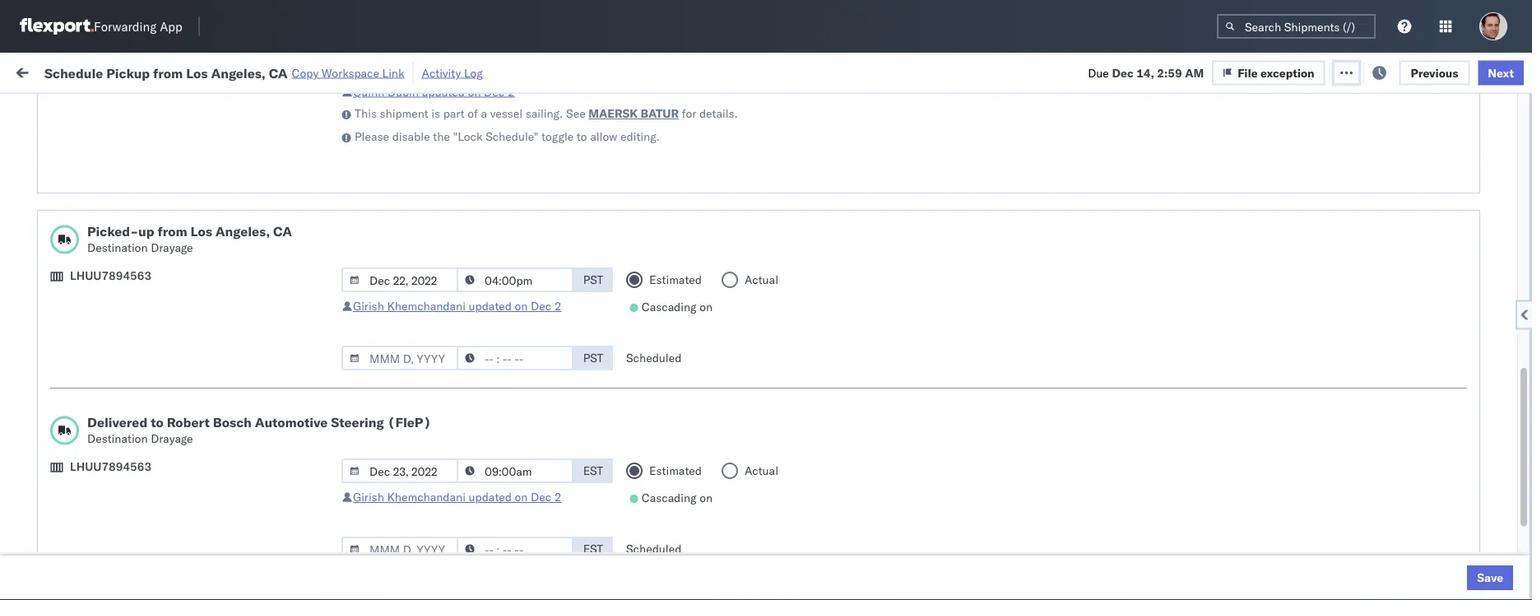 Task type: locate. For each thing, give the bounding box(es) containing it.
documents for upload customs clearance documents link corresponding to 2nd upload customs clearance documents button from the bottom of the page
[[38, 172, 97, 187]]

1 vertical spatial upload
[[38, 373, 75, 388]]

0 vertical spatial lhuu7894563
[[70, 268, 152, 283]]

girish down 23,
[[353, 490, 384, 504]]

this
[[355, 106, 377, 121]]

2 cascading on from the top
[[642, 491, 713, 505]]

lhuu7894563 for picked-up from los angeles, ca
[[70, 268, 152, 283]]

ca for confirm pickup from los angeles, ca button
[[218, 454, 234, 468]]

9:00 am est, dec 24, 2022
[[271, 491, 422, 505]]

0 vertical spatial ceau7522281,
[[1038, 201, 1123, 215]]

1 vertical spatial ceau7522281, hlxu6269489, hlxu8034992
[[1038, 382, 1294, 396]]

2 1846748 from the top
[[965, 382, 1015, 397]]

1 lhuu7894563 from the top
[[70, 268, 152, 283]]

1 vertical spatial schedule delivery appointment link
[[38, 308, 202, 325]]

1 confirm from the top
[[38, 454, 80, 468]]

-- : -- -- text field
[[457, 346, 574, 370], [457, 459, 574, 483], [457, 537, 574, 561]]

1 vertical spatial confirm
[[38, 490, 80, 505]]

angeles, for confirm pickup from los angeles, ca button
[[170, 454, 215, 468]]

2 upload customs clearance documents from the top
[[38, 373, 180, 404]]

1 schedule delivery appointment link from the top
[[38, 200, 202, 216]]

2 hlxu8034992 from the top
[[1213, 382, 1294, 396]]

2 edt, from the top
[[321, 237, 346, 252]]

test123456 for 2:59 am edt, nov 5, 2022
[[1148, 201, 1217, 216]]

2:59 am edt, nov 5, 2022
[[271, 201, 415, 216], [271, 237, 415, 252], [271, 274, 415, 288], [271, 310, 415, 324], [271, 346, 415, 361]]

pickup left the "up"
[[90, 228, 125, 243]]

appointment
[[135, 200, 202, 215], [135, 309, 202, 324], [135, 418, 202, 432]]

toggle
[[542, 129, 574, 144]]

pickup down picked-
[[90, 265, 125, 279]]

1 vertical spatial drayage
[[151, 431, 193, 446]]

for
[[682, 106, 697, 121]]

9,
[[372, 382, 383, 397]]

(0)
[[267, 64, 288, 78]]

los for fourth schedule pickup from los angeles, ca button from the top
[[155, 518, 174, 533]]

1 vertical spatial est
[[583, 542, 604, 556]]

appointment down picked-up from los angeles, ca destination drayage
[[135, 309, 202, 324]]

customs for 2nd upload customs clearance documents button from the bottom of the page
[[78, 156, 125, 170]]

7 resize handle column header from the left
[[1010, 128, 1030, 600]]

due dec 14, 2:59 am
[[1088, 65, 1204, 80]]

1 schedule delivery appointment from the top
[[38, 200, 202, 215]]

1 vertical spatial cascading
[[642, 491, 697, 505]]

cascading on for delivered to robert bosch automotive steering (flep)
[[642, 491, 713, 505]]

this shipment is part of a vessel sailing. see maersk batur for details.
[[355, 106, 738, 121]]

MMM D, YYYY text field
[[342, 268, 459, 292], [342, 459, 459, 483], [342, 537, 459, 561]]

14, right due
[[1137, 65, 1155, 80]]

drayage inside picked-up from los angeles, ca destination drayage
[[151, 240, 193, 255]]

hlxu8034992
[[1213, 201, 1294, 215], [1213, 382, 1294, 396]]

edt, for second schedule pickup from los angeles, ca button from the top of the page
[[321, 274, 346, 288]]

2 2:59 am edt, nov 5, 2022 from the top
[[271, 237, 415, 252]]

from inside picked-up from los angeles, ca destination drayage
[[158, 223, 187, 240]]

8 ocean fcl from the top
[[516, 527, 573, 542]]

0 vertical spatial customs
[[78, 156, 125, 170]]

to left allow
[[577, 129, 587, 144]]

est, for 9,
[[321, 382, 345, 397]]

schedule pickup from los angeles, ca link for fourth schedule pickup from los angeles, ca button from the bottom
[[38, 228, 240, 261]]

1 vertical spatial girish khemchandani updated on dec 2
[[353, 490, 562, 504]]

clearance for upload customs clearance documents link corresponding to 2nd upload customs clearance documents button from the bottom of the page
[[128, 156, 180, 170]]

2 ceau7522281, hlxu6269489, hlxu8034992 from the top
[[1038, 382, 1294, 396]]

1 vertical spatial ceau7522281,
[[1038, 382, 1123, 396]]

0 vertical spatial 14,
[[1137, 65, 1155, 80]]

3 schedule pickup from los angeles, ca link from the top
[[38, 336, 240, 369]]

2 -- : -- -- text field from the top
[[457, 459, 574, 483]]

girish khemchandani updated on dec 2 button down -- : -- -- text field
[[353, 299, 562, 313]]

customs
[[78, 156, 125, 170], [78, 373, 125, 388]]

2 khemchandani from the top
[[387, 490, 466, 504]]

am
[[1185, 65, 1204, 80], [299, 201, 318, 216], [299, 237, 318, 252], [299, 274, 318, 288], [299, 310, 318, 324], [299, 346, 318, 361], [299, 382, 318, 397], [299, 419, 318, 433], [299, 491, 318, 505], [299, 527, 318, 542]]

0 vertical spatial clearance
[[128, 156, 180, 170]]

est, for 14,
[[321, 419, 345, 433]]

scheduled for picked-up from los angeles, ca
[[626, 351, 682, 365]]

delivery for confirm delivery button
[[83, 490, 125, 505]]

actual
[[745, 272, 779, 287], [745, 463, 779, 478]]

1 vertical spatial -- : -- -- text field
[[457, 459, 574, 483]]

0 vertical spatial schedule delivery appointment button
[[38, 200, 202, 218]]

file exception button
[[1227, 59, 1340, 84], [1227, 59, 1340, 84], [1213, 60, 1326, 85], [1213, 60, 1326, 85]]

0 vertical spatial destination
[[87, 240, 148, 255]]

dubin
[[388, 84, 419, 99]]

8 fcl from the top
[[552, 527, 573, 542]]

0 vertical spatial girish
[[353, 299, 384, 313]]

ca
[[269, 64, 288, 81], [273, 223, 292, 240], [38, 245, 53, 259], [38, 281, 53, 296], [38, 354, 53, 368], [218, 454, 234, 468], [38, 535, 53, 549]]

lhuu7894563 down picked-
[[70, 268, 152, 283]]

customs up the delivered on the left bottom of page
[[78, 373, 125, 388]]

automotive
[[255, 414, 328, 431]]

activity log button
[[422, 63, 483, 83]]

1 vertical spatial test123456
[[1148, 382, 1217, 397]]

quinn dubin updated on dec 2 button
[[353, 84, 515, 99]]

angeles,
[[211, 64, 266, 81], [215, 223, 270, 240], [177, 228, 222, 243], [177, 265, 222, 279], [177, 337, 222, 351], [170, 454, 215, 468], [177, 518, 222, 533]]

2 scheduled from the top
[[626, 542, 682, 556]]

khemchandani for picked-up from los angeles, ca
[[387, 299, 466, 313]]

2 ceau7522281, from the top
[[1038, 382, 1123, 396]]

est,
[[321, 382, 345, 397], [321, 419, 345, 433], [320, 455, 344, 469], [321, 491, 345, 505], [321, 527, 345, 542]]

mmm d, yyyy text field up mmm d, yyyy text field
[[342, 268, 459, 292]]

ceau7522281, for 2:59 am edt, nov 5, 2022
[[1038, 201, 1123, 215]]

est
[[583, 463, 604, 478], [583, 542, 604, 556]]

updated for delivered to robert bosch automotive steering (flep)
[[469, 490, 512, 504]]

destination inside picked-up from los angeles, ca destination drayage
[[87, 240, 148, 255]]

my work
[[16, 60, 90, 82]]

1 girish khemchandani updated on dec 2 button from the top
[[353, 299, 562, 313]]

3 5, from the top
[[373, 274, 384, 288]]

save
[[1478, 570, 1504, 585]]

2 vertical spatial 2
[[555, 490, 562, 504]]

1 vertical spatial appointment
[[135, 309, 202, 324]]

1 vertical spatial pst
[[583, 351, 604, 365]]

3 edt, from the top
[[321, 274, 346, 288]]

drayage inside delivered to robert bosch automotive steering (flep) destination drayage
[[151, 431, 193, 446]]

customs for second upload customs clearance documents button from the top of the page
[[78, 373, 125, 388]]

ceau7522281,
[[1038, 201, 1123, 215], [1038, 382, 1123, 396]]

khemchandani up 2023 at the bottom of page
[[387, 490, 466, 504]]

0 vertical spatial scheduled
[[626, 351, 682, 365]]

9 resize handle column header from the left
[[1331, 128, 1350, 600]]

upload customs clearance documents button down workitem button
[[38, 155, 240, 190]]

2:59
[[1158, 65, 1183, 80], [271, 201, 296, 216], [271, 237, 296, 252], [271, 274, 296, 288], [271, 310, 296, 324], [271, 346, 296, 361], [271, 419, 296, 433], [271, 527, 296, 542]]

1 appointment from the top
[[135, 200, 202, 215]]

flex- for 2:00 am est, nov 9, 2022
[[930, 382, 965, 397]]

file
[[1252, 64, 1272, 78], [1238, 65, 1258, 80]]

0 vertical spatial actual
[[745, 272, 779, 287]]

bosch inside delivered to robert bosch automotive steering (flep) destination drayage
[[213, 414, 252, 431]]

4 schedule pickup from los angeles, ca from the top
[[38, 518, 222, 549]]

1 vertical spatial 1846748
[[965, 382, 1015, 397]]

1 vertical spatial schedule delivery appointment button
[[38, 308, 202, 326]]

-- : -- -- text field for delivered to robert bosch automotive steering (flep)
[[457, 537, 574, 561]]

picked-up from los angeles, ca destination drayage
[[87, 223, 292, 255]]

to left 'robert'
[[151, 414, 164, 431]]

drayage down the "up"
[[151, 240, 193, 255]]

mmm d, yyyy text field down 24,
[[342, 537, 459, 561]]

0 horizontal spatial to
[[151, 414, 164, 431]]

0 vertical spatial upload customs clearance documents button
[[38, 155, 240, 190]]

9:00
[[271, 491, 296, 505]]

by:
[[60, 101, 75, 115]]

1 vertical spatial documents
[[38, 390, 97, 404]]

dec
[[1112, 65, 1134, 80], [484, 84, 505, 99], [531, 299, 552, 313], [348, 419, 370, 433], [347, 455, 369, 469], [531, 490, 552, 504], [348, 491, 370, 505]]

1 khemchandani from the top
[[387, 299, 466, 313]]

delivery for second schedule delivery appointment button from the bottom of the page
[[90, 309, 132, 324]]

2 vertical spatial schedule delivery appointment
[[38, 418, 202, 432]]

customs down workitem button
[[78, 156, 125, 170]]

actual for picked-up from los angeles, ca
[[745, 272, 779, 287]]

3 schedule delivery appointment link from the top
[[38, 417, 202, 433]]

schedule pickup from los angeles, ca link for fourth schedule pickup from los angeles, ca button from the top
[[38, 517, 240, 550]]

1 vertical spatial 2
[[555, 299, 562, 313]]

2 clearance from the top
[[128, 373, 180, 388]]

appointment up the confirm pickup from los angeles, ca
[[135, 418, 202, 432]]

1 schedule pickup from los angeles, ca button from the top
[[38, 228, 240, 262]]

0 vertical spatial ceau7522281, hlxu6269489, hlxu8034992
[[1038, 201, 1294, 215]]

schedule"
[[486, 129, 539, 144]]

2 destination from the top
[[87, 431, 148, 446]]

schedule delivery appointment link
[[38, 200, 202, 216], [38, 308, 202, 325], [38, 417, 202, 433]]

angeles, for fourth schedule pickup from los angeles, ca button from the bottom
[[177, 228, 222, 243]]

upload customs clearance documents up the delivered on the left bottom of page
[[38, 373, 180, 404]]

2 flex-1846748 from the top
[[930, 382, 1015, 397]]

2 for delivered to robert bosch automotive steering (flep)
[[555, 490, 562, 504]]

2 girish khemchandani updated on dec 2 from the top
[[353, 490, 562, 504]]

upload customs clearance documents link for second upload customs clearance documents button from the top of the page
[[38, 372, 240, 405]]

batch action
[[1441, 64, 1513, 78]]

2 est from the top
[[583, 542, 604, 556]]

schedule pickup from los angeles, ca for second schedule pickup from los angeles, ca button from the top of the page
[[38, 265, 222, 296]]

est, for 24,
[[321, 491, 345, 505]]

test123456
[[1148, 201, 1217, 216], [1148, 382, 1217, 397]]

confirm delivery button
[[38, 489, 125, 507]]

2 lhuu7894563 from the top
[[70, 459, 152, 474]]

jawla
[[1399, 201, 1427, 216]]

girish up mmm d, yyyy text field
[[353, 299, 384, 313]]

pickup down confirm delivery button
[[90, 518, 125, 533]]

work
[[179, 64, 207, 78]]

4 edt, from the top
[[321, 310, 346, 324]]

from for schedule pickup from los angeles, ca link associated with second schedule pickup from los angeles, ca button from the top of the page
[[128, 265, 152, 279]]

delivery inside button
[[83, 490, 125, 505]]

1 horizontal spatial to
[[577, 129, 587, 144]]

1 est from the top
[[583, 463, 604, 478]]

cascading on
[[642, 300, 713, 314], [642, 491, 713, 505]]

upload customs clearance documents link down workitem button
[[38, 155, 240, 188]]

1 vertical spatial lhuu7894563
[[70, 459, 152, 474]]

1 ocean fcl from the top
[[516, 201, 573, 216]]

upload customs clearance documents link up the delivered on the left bottom of page
[[38, 372, 240, 405]]

los inside picked-up from los angeles, ca destination drayage
[[191, 223, 212, 240]]

0 vertical spatial to
[[577, 129, 587, 144]]

appointment up the "up"
[[135, 200, 202, 215]]

flex-1846748 for 2:00 am est, nov 9, 2022
[[930, 382, 1015, 397]]

2 vertical spatial schedule delivery appointment link
[[38, 417, 202, 433]]

2 vertical spatial schedule delivery appointment button
[[38, 417, 202, 435]]

los for confirm pickup from los angeles, ca button
[[149, 454, 167, 468]]

1 vertical spatial hlxu6269489,
[[1126, 382, 1210, 396]]

3 schedule pickup from los angeles, ca from the top
[[38, 337, 222, 368]]

1 schedule delivery appointment button from the top
[[38, 200, 202, 218]]

scheduled
[[626, 351, 682, 365], [626, 542, 682, 556]]

girish khemchandani updated on dec 2 down -- : -- -- text field
[[353, 299, 562, 313]]

0 vertical spatial girish khemchandani updated on dec 2 button
[[353, 299, 562, 313]]

0 vertical spatial schedule delivery appointment
[[38, 200, 202, 215]]

schedule for second schedule delivery appointment button from the bottom of the page
[[38, 309, 87, 324]]

girish for ca
[[353, 299, 384, 313]]

resize handle column header
[[241, 128, 261, 600], [429, 128, 448, 600], [488, 128, 507, 600], [597, 128, 617, 600], [707, 128, 726, 600], [875, 128, 895, 600], [1010, 128, 1030, 600], [1120, 128, 1140, 600], [1331, 128, 1350, 600], [1440, 128, 1460, 600], [1491, 128, 1511, 600]]

bosch
[[625, 201, 658, 216], [735, 201, 767, 216], [625, 274, 658, 288], [735, 274, 767, 288], [625, 310, 658, 324], [625, 346, 658, 361], [625, 382, 658, 397], [735, 382, 767, 397], [213, 414, 252, 431], [625, 455, 658, 469], [735, 455, 767, 469], [625, 491, 658, 505]]

girish khemchandani updated on dec 2 up 2023 at the bottom of page
[[353, 490, 562, 504]]

edt,
[[321, 201, 346, 216], [321, 237, 346, 252], [321, 274, 346, 288], [321, 310, 346, 324], [321, 346, 346, 361]]

1 vertical spatial estimated
[[649, 463, 702, 478]]

los for fourth schedule pickup from los angeles, ca button from the bottom
[[155, 228, 174, 243]]

girish khemchandani updated on dec 2 button up 2023 at the bottom of page
[[353, 490, 562, 504]]

1 vertical spatial flex-1846748
[[930, 382, 1015, 397]]

flex- for 2:59 am edt, nov 5, 2022
[[930, 201, 965, 216]]

pickup up confirm delivery
[[83, 454, 118, 468]]

14, up 23,
[[373, 419, 390, 433]]

upload customs clearance documents button
[[38, 155, 240, 190], [38, 372, 240, 407]]

pickup for fourth schedule pickup from los angeles, ca button from the top
[[90, 518, 125, 533]]

0 vertical spatial upload customs clearance documents
[[38, 156, 180, 187]]

2 flex- from the top
[[930, 382, 965, 397]]

confirm for confirm delivery
[[38, 490, 80, 505]]

0 vertical spatial hlxu6269489,
[[1126, 201, 1210, 215]]

est for delivered to robert bosch automotive steering (flep) -- : -- -- text box
[[583, 542, 604, 556]]

schedule delivery appointment
[[38, 200, 202, 215], [38, 309, 202, 324], [38, 418, 202, 432]]

1 vertical spatial upload customs clearance documents button
[[38, 372, 240, 407]]

choi
[[1410, 563, 1434, 578]]

1 vertical spatial clearance
[[128, 373, 180, 388]]

1 vertical spatial 14,
[[373, 419, 390, 433]]

fcl
[[552, 201, 573, 216], [552, 274, 573, 288], [552, 310, 573, 324], [552, 346, 573, 361], [552, 382, 573, 397], [552, 455, 573, 469], [552, 491, 573, 505], [552, 527, 573, 542]]

hlxu8034992 for 2:00 am est, nov 9, 2022
[[1213, 382, 1294, 396]]

upload customs clearance documents
[[38, 156, 180, 187], [38, 373, 180, 404]]

ceau7522281, hlxu6269489, hlxu8034992
[[1038, 201, 1294, 215], [1038, 382, 1294, 396]]

0 vertical spatial girish khemchandani updated on dec 2
[[353, 299, 562, 313]]

est, left jan
[[321, 527, 345, 542]]

1 vertical spatial destination
[[87, 431, 148, 446]]

1 clearance from the top
[[128, 156, 180, 170]]

ceau7522281, hlxu6269489, hlxu8034992 for 2:00 am est, nov 9, 2022
[[1038, 382, 1294, 396]]

1 cascading from the top
[[642, 300, 697, 314]]

hlxu6269489,
[[1126, 201, 1210, 215], [1126, 382, 1210, 396]]

0 vertical spatial cascading
[[642, 300, 697, 314]]

1 hlxu6269489, from the top
[[1126, 201, 1210, 215]]

0 vertical spatial upload customs clearance documents link
[[38, 155, 240, 188]]

1 flex-1846748 from the top
[[930, 201, 1015, 216]]

track
[[419, 64, 445, 78]]

to
[[577, 129, 587, 144], [151, 414, 164, 431]]

0 vertical spatial mmm d, yyyy text field
[[342, 268, 459, 292]]

pickup up the delivered on the left bottom of page
[[90, 337, 125, 351]]

10 resize handle column header from the left
[[1440, 128, 1460, 600]]

0 vertical spatial 1846748
[[965, 201, 1015, 216]]

2 vertical spatial -- : -- -- text field
[[457, 537, 574, 561]]

upload customs clearance documents link for 2nd upload customs clearance documents button from the bottom of the page
[[38, 155, 240, 188]]

3 mmm d, yyyy text field from the top
[[342, 537, 459, 561]]

0 vertical spatial appointment
[[135, 200, 202, 215]]

1 vertical spatial girish khemchandani updated on dec 2 button
[[353, 490, 562, 504]]

consignee
[[705, 527, 760, 542]]

drayage down 'robert'
[[151, 431, 193, 446]]

documents up the delivered on the left bottom of page
[[38, 390, 97, 404]]

0 vertical spatial confirm
[[38, 454, 80, 468]]

1 vertical spatial upload customs clearance documents
[[38, 373, 180, 404]]

hlxu6269489, for 2:59 am edt, nov 5, 2022
[[1126, 201, 1210, 215]]

3 schedule delivery appointment button from the top
[[38, 417, 202, 435]]

1 ceau7522281, hlxu6269489, hlxu8034992 from the top
[[1038, 201, 1294, 215]]

est, right pm
[[320, 455, 344, 469]]

3 -- : -- -- text field from the top
[[457, 537, 574, 561]]

flex-1846748 for 2:59 am edt, nov 5, 2022
[[930, 201, 1015, 216]]

destination down the delivered on the left bottom of page
[[87, 431, 148, 446]]

confirm inside button
[[38, 454, 80, 468]]

delivery for schedule delivery appointment button related to 2:59 am est, dec 14, 2022
[[90, 418, 132, 432]]

documents for second upload customs clearance documents button from the top of the page upload customs clearance documents link
[[38, 390, 97, 404]]

est, up 2:59 am est, dec 14, 2022
[[321, 382, 345, 397]]

2 documents from the top
[[38, 390, 97, 404]]

est, up 2:59 am est, jan 13, 2023
[[321, 491, 345, 505]]

angeles, for fourth schedule pickup from los angeles, ca button from the top
[[177, 518, 222, 533]]

0 vertical spatial documents
[[38, 172, 97, 187]]

flex-1846748 button
[[903, 197, 1018, 220], [903, 197, 1018, 220], [903, 378, 1018, 401], [903, 378, 1018, 401]]

destination down picked-
[[87, 240, 148, 255]]

1 schedule pickup from los angeles, ca from the top
[[38, 228, 222, 259]]

agen
[[1507, 563, 1533, 578]]

los for third schedule pickup from los angeles, ca button from the top
[[155, 337, 174, 351]]

13,
[[369, 527, 387, 542]]

1 vertical spatial girish
[[353, 490, 384, 504]]

upload customs clearance documents down workitem button
[[38, 156, 180, 187]]

confirm inside button
[[38, 490, 80, 505]]

lhuu7894563
[[70, 268, 152, 283], [70, 459, 152, 474]]

2 girish khemchandani updated on dec 2 button from the top
[[353, 490, 562, 504]]

5 fcl from the top
[[552, 382, 573, 397]]

2 drayage from the top
[[151, 431, 193, 446]]

0 vertical spatial estimated
[[649, 272, 702, 287]]

message (0)
[[221, 64, 288, 78]]

1 pst from the top
[[583, 272, 604, 287]]

Search Work text field
[[980, 59, 1159, 84]]

2 upload customs clearance documents link from the top
[[38, 372, 240, 405]]

0 vertical spatial test123456
[[1148, 201, 1217, 216]]

ca for fourth schedule pickup from los angeles, ca button from the top
[[38, 535, 53, 549]]

3 schedule pickup from los angeles, ca button from the top
[[38, 336, 240, 371]]

1 vertical spatial schedule delivery appointment
[[38, 309, 202, 324]]

part
[[443, 106, 465, 121]]

3 appointment from the top
[[135, 418, 202, 432]]

0 vertical spatial khemchandani
[[387, 299, 466, 313]]

khemchandani up mmm d, yyyy text field
[[387, 299, 466, 313]]

2 for picked-up from los angeles, ca
[[555, 299, 562, 313]]

2 actual from the top
[[745, 463, 779, 478]]

0 vertical spatial schedule delivery appointment link
[[38, 200, 202, 216]]

2 hlxu6269489, from the top
[[1126, 382, 1210, 396]]

shipment
[[380, 106, 429, 121]]

2 estimated from the top
[[649, 463, 702, 478]]

1 vertical spatial scheduled
[[626, 542, 682, 556]]

2 customs from the top
[[78, 373, 125, 388]]

1 vertical spatial cascading on
[[642, 491, 713, 505]]

1 estimated from the top
[[649, 272, 702, 287]]

1 vertical spatial mmm d, yyyy text field
[[342, 459, 459, 483]]

1 vertical spatial actual
[[745, 463, 779, 478]]

2 confirm from the top
[[38, 490, 80, 505]]

1 schedule pickup from los angeles, ca link from the top
[[38, 228, 240, 261]]

nov
[[349, 201, 370, 216], [349, 237, 370, 252], [349, 274, 370, 288], [349, 310, 370, 324], [349, 346, 370, 361], [348, 382, 370, 397]]

schedule pickup from los angeles, ca link for third schedule pickup from los angeles, ca button from the top
[[38, 336, 240, 369]]

filtered
[[16, 101, 57, 115]]

0 vertical spatial hlxu8034992
[[1213, 201, 1294, 215]]

0 vertical spatial flex-1846748
[[930, 201, 1015, 216]]

documents down workitem
[[38, 172, 97, 187]]

2 mmm d, yyyy text field from the top
[[342, 459, 459, 483]]

clearance for second upload customs clearance documents button from the top of the page upload customs clearance documents link
[[128, 373, 180, 388]]

angeles, for third schedule pickup from los angeles, ca button from the top
[[177, 337, 222, 351]]

ca for fourth schedule pickup from los angeles, ca button from the bottom
[[38, 245, 53, 259]]

2 vertical spatial appointment
[[135, 418, 202, 432]]

1 vertical spatial flex-
[[930, 382, 965, 397]]

1 upload customs clearance documents from the top
[[38, 156, 180, 187]]

pickup inside confirm pickup from los angeles, ca link
[[83, 454, 118, 468]]

1 -- : -- -- text field from the top
[[457, 346, 574, 370]]

schedule delivery appointment link for 2:59 am est, dec 14, 2022
[[38, 417, 202, 433]]

1 ceau7522281, from the top
[[1038, 201, 1123, 215]]

destination inside delivered to robert bosch automotive steering (flep) destination drayage
[[87, 431, 148, 446]]

0 vertical spatial -- : -- -- text field
[[457, 346, 574, 370]]

khemchandani
[[387, 299, 466, 313], [387, 490, 466, 504]]

girish khemchandani updated on dec 2 button for picked-up from los angeles, ca
[[353, 299, 562, 313]]

0 vertical spatial upload
[[38, 156, 75, 170]]

upload customs clearance documents button up the delivered on the left bottom of page
[[38, 372, 240, 407]]

sailing.
[[526, 106, 563, 121]]

0 vertical spatial drayage
[[151, 240, 193, 255]]

of
[[468, 106, 478, 121]]

mode
[[516, 135, 541, 147]]

angeles, for second schedule pickup from los angeles, ca button from the top of the page
[[177, 265, 222, 279]]

1 vertical spatial updated
[[469, 299, 512, 313]]

documents
[[38, 172, 97, 187], [38, 390, 97, 404]]

actual for delivered to robert bosch automotive steering (flep)
[[745, 463, 779, 478]]

pickup
[[106, 64, 150, 81], [90, 228, 125, 243], [90, 265, 125, 279], [90, 337, 125, 351], [83, 454, 118, 468], [90, 518, 125, 533]]

2 vertical spatial mmm d, yyyy text field
[[342, 537, 459, 561]]

lhuu7894563 up confirm delivery
[[70, 459, 152, 474]]

1 upload customs clearance documents button from the top
[[38, 155, 240, 190]]

7 ocean fcl from the top
[[516, 491, 573, 505]]

clearance up 'robert'
[[128, 373, 180, 388]]

clearance down workitem button
[[128, 156, 180, 170]]

0 vertical spatial cascading on
[[642, 300, 713, 314]]

upload customs clearance documents link
[[38, 155, 240, 188], [38, 372, 240, 405]]

clearance
[[128, 156, 180, 170], [128, 373, 180, 388]]

1 destination from the top
[[87, 240, 148, 255]]

1 mmm d, yyyy text field from the top
[[342, 268, 459, 292]]

0 vertical spatial pst
[[583, 272, 604, 287]]

2 test123456 from the top
[[1148, 382, 1217, 397]]

los for second schedule pickup from los angeles, ca button from the top of the page
[[155, 265, 174, 279]]

1 upload customs clearance documents link from the top
[[38, 155, 240, 188]]

1 vertical spatial hlxu8034992
[[1213, 382, 1294, 396]]

est, down 2:00 am est, nov 9, 2022
[[321, 419, 345, 433]]

ca for third schedule pickup from los angeles, ca button from the top
[[38, 354, 53, 368]]

my
[[16, 60, 43, 82]]

schedule for schedule delivery appointment button related to 2:59 am est, dec 14, 2022
[[38, 418, 87, 432]]

bosch ocean test
[[625, 201, 719, 216], [735, 201, 829, 216], [625, 274, 719, 288], [735, 274, 829, 288], [625, 310, 719, 324], [625, 346, 719, 361], [625, 382, 719, 397], [735, 382, 829, 397], [625, 455, 719, 469], [735, 455, 829, 469], [625, 491, 719, 505]]

1 vertical spatial upload customs clearance documents link
[[38, 372, 240, 405]]

2 pst from the top
[[583, 351, 604, 365]]

mmm d, yyyy text field up 24,
[[342, 459, 459, 483]]

hlxu8034992 for 2:59 am edt, nov 5, 2022
[[1213, 201, 1294, 215]]

1 cascading on from the top
[[642, 300, 713, 314]]

upload for second upload customs clearance documents button from the top of the page
[[38, 373, 75, 388]]

1 vertical spatial khemchandani
[[387, 490, 466, 504]]

1 vertical spatial customs
[[78, 373, 125, 388]]

2 vertical spatial updated
[[469, 490, 512, 504]]

0 vertical spatial flex-
[[930, 201, 965, 216]]

0 vertical spatial est
[[583, 463, 604, 478]]

4 fcl from the top
[[552, 346, 573, 361]]

1 vertical spatial to
[[151, 414, 164, 431]]

schedule delivery appointment button
[[38, 200, 202, 218], [38, 308, 202, 326], [38, 417, 202, 435]]

est for second -- : -- -- text box from the bottom
[[583, 463, 604, 478]]

3 schedule delivery appointment from the top
[[38, 418, 202, 432]]



Task type: vqa. For each thing, say whether or not it's contained in the screenshot.
part
yes



Task type: describe. For each thing, give the bounding box(es) containing it.
8 resize handle column header from the left
[[1120, 128, 1140, 600]]

scheduled for delivered to robert bosch automotive steering (flep)
[[626, 542, 682, 556]]

5 2:59 am edt, nov 5, 2022 from the top
[[271, 346, 415, 361]]

girish khemchandani updated on dec 2 for delivered to robert bosch automotive steering (flep)
[[353, 490, 562, 504]]

2 appointment from the top
[[135, 309, 202, 324]]

mmm d, yyyy text field for ca
[[342, 268, 459, 292]]

import
[[139, 64, 176, 78]]

copy
[[292, 65, 319, 80]]

confirm pickup from los angeles, ca button
[[38, 453, 234, 471]]

mmm d, yyyy text field for steering
[[342, 459, 459, 483]]

message
[[221, 64, 267, 78]]

quinn dubin updated on dec 2
[[353, 84, 515, 99]]

2:59 am est, dec 14, 2022
[[271, 419, 422, 433]]

est, for 13,
[[321, 527, 345, 542]]

from for fourth schedule pickup from los angeles, ca button from the bottom schedule pickup from los angeles, ca link
[[128, 228, 152, 243]]

link
[[382, 65, 405, 80]]

import work button
[[132, 53, 214, 90]]

copy workspace link button
[[292, 65, 405, 80]]

appointment for 2:59 am est, dec 14, 2022
[[135, 418, 202, 432]]

schedule delivery appointment for 2:59 am est, dec 14, 2022
[[38, 418, 202, 432]]

from for schedule pickup from los angeles, ca link corresponding to fourth schedule pickup from los angeles, ca button from the top
[[128, 518, 152, 533]]

activity
[[422, 65, 461, 80]]

name
[[654, 135, 680, 147]]

batch action button
[[1416, 59, 1523, 84]]

work
[[47, 60, 90, 82]]

girish for steering
[[353, 490, 384, 504]]

pickup for fourth schedule pickup from los angeles, ca button from the bottom
[[90, 228, 125, 243]]

workspace
[[322, 65, 379, 80]]

confirm pickup from los angeles, ca link
[[38, 453, 234, 470]]

girish khemchandani updated on dec 2 for picked-up from los angeles, ca
[[353, 299, 562, 313]]

details.
[[700, 106, 738, 121]]

0 vertical spatial 2
[[508, 84, 515, 99]]

7 fcl from the top
[[552, 491, 573, 505]]

cascading for picked-up from los angeles, ca
[[642, 300, 697, 314]]

4 resize handle column header from the left
[[597, 128, 617, 600]]

ceau7522281, hlxu6269489, hlxu8034992 for 2:59 am edt, nov 5, 2022
[[1038, 201, 1294, 215]]

steering
[[331, 414, 384, 431]]

2 ocean fcl from the top
[[516, 274, 573, 288]]

estimated for delivered to robert bosch automotive steering (flep)
[[649, 463, 702, 478]]

batch
[[1441, 64, 1473, 78]]

confirm delivery
[[38, 490, 125, 505]]

11 resize handle column header from the left
[[1491, 128, 1511, 600]]

2 5, from the top
[[373, 237, 384, 252]]

3 fcl from the top
[[552, 310, 573, 324]]

disable
[[392, 129, 430, 144]]

appointment for 2:59 am edt, nov 5, 2022
[[135, 200, 202, 215]]

estimated for picked-up from los angeles, ca
[[649, 272, 702, 287]]

please
[[355, 129, 389, 144]]

hlxu6269489, for 2:00 am est, nov 9, 2022
[[1126, 382, 1210, 396]]

6 resize handle column header from the left
[[875, 128, 895, 600]]

schedule for second schedule pickup from los angeles, ca button from the top of the page
[[38, 265, 87, 279]]

0 horizontal spatial 14,
[[373, 419, 390, 433]]

1846748 for 2:59 am edt, nov 5, 2022
[[965, 201, 1015, 216]]

delivered
[[87, 414, 148, 431]]

app
[[160, 19, 182, 34]]

confirm delivery link
[[38, 489, 125, 506]]

allow
[[590, 129, 618, 144]]

previous
[[1411, 65, 1459, 80]]

Search Shipments (/) text field
[[1217, 14, 1376, 39]]

maersk batur link
[[589, 105, 679, 122]]

client
[[625, 135, 652, 147]]

robert
[[167, 414, 210, 431]]

gaurav
[[1359, 201, 1396, 216]]

23,
[[372, 455, 390, 469]]

1846748 for 2:00 am est, nov 9, 2022
[[965, 382, 1015, 397]]

1 2:59 am edt, nov 5, 2022 from the top
[[271, 201, 415, 216]]

1 edt, from the top
[[321, 201, 346, 216]]

at
[[327, 64, 337, 78]]

next
[[1489, 65, 1515, 80]]

pm
[[299, 455, 317, 469]]

risk
[[340, 64, 359, 78]]

no
[[386, 102, 399, 114]]

flexport
[[625, 527, 668, 542]]

-- : -- -- text field
[[457, 268, 574, 292]]

filtered by:
[[16, 101, 75, 115]]

log
[[464, 65, 483, 80]]

next button
[[1479, 60, 1525, 85]]

2 schedule pickup from los angeles, ca button from the top
[[38, 264, 240, 298]]

2 schedule delivery appointment button from the top
[[38, 308, 202, 326]]

schedule for third schedule pickup from los angeles, ca button from the top
[[38, 337, 87, 351]]

pickup for third schedule pickup from los angeles, ca button from the top
[[90, 337, 125, 351]]

4 5, from the top
[[373, 310, 384, 324]]

cascading on for picked-up from los angeles, ca
[[642, 300, 713, 314]]

"lock
[[453, 129, 483, 144]]

6 ocean fcl from the top
[[516, 455, 573, 469]]

vessel
[[490, 106, 523, 121]]

upload customs clearance documents for upload customs clearance documents link corresponding to 2nd upload customs clearance documents button from the bottom of the page
[[38, 156, 180, 187]]

mode button
[[507, 131, 600, 147]]

cascading for delivered to robert bosch automotive steering (flep)
[[642, 491, 697, 505]]

schedule pickup from los angeles, ca for fourth schedule pickup from los angeles, ca button from the top
[[38, 518, 222, 549]]

picked-
[[87, 223, 138, 240]]

editing.
[[621, 129, 660, 144]]

confirm for confirm pickup from los angeles, ca
[[38, 454, 80, 468]]

a
[[481, 106, 487, 121]]

5 5, from the top
[[373, 346, 384, 361]]

pickup for confirm pickup from los angeles, ca button
[[83, 454, 118, 468]]

to inside delivered to robert bosch automotive steering (flep) destination drayage
[[151, 414, 164, 431]]

snooze
[[456, 135, 489, 147]]

est, for 23,
[[320, 455, 344, 469]]

2 schedule delivery appointment from the top
[[38, 309, 202, 324]]

jaehyung choi - test origin agen
[[1359, 563, 1533, 578]]

schedule delivery appointment button for 2:59 am est, dec 14, 2022
[[38, 417, 202, 435]]

updated for picked-up from los angeles, ca
[[469, 299, 512, 313]]

1 fcl from the top
[[552, 201, 573, 216]]

workitem
[[18, 135, 61, 147]]

actions
[[1470, 135, 1504, 147]]

187
[[378, 64, 399, 78]]

ceau7522281, for 2:00 am est, nov 9, 2022
[[1038, 382, 1123, 396]]

schedule delivery appointment for 2:59 am edt, nov 5, 2022
[[38, 200, 202, 215]]

khemchandani for delivered to robert bosch automotive steering (flep)
[[387, 490, 466, 504]]

4 2:59 am edt, nov 5, 2022 from the top
[[271, 310, 415, 324]]

forwarding app
[[94, 19, 182, 34]]

(flep)
[[387, 414, 432, 431]]

2 resize handle column header from the left
[[429, 128, 448, 600]]

confirm pickup from los angeles, ca
[[38, 454, 234, 468]]

ca inside picked-up from los angeles, ca destination drayage
[[273, 223, 292, 240]]

2:00
[[271, 382, 296, 397]]

edt, for second schedule delivery appointment button from the bottom of the page
[[321, 310, 346, 324]]

schedule delivery appointment button for 2:59 am edt, nov 5, 2022
[[38, 200, 202, 218]]

is
[[432, 106, 440, 121]]

-
[[1437, 563, 1444, 578]]

workitem button
[[10, 131, 245, 147]]

flexport. image
[[20, 18, 94, 35]]

2023
[[390, 527, 419, 542]]

4 ocean fcl from the top
[[516, 346, 573, 361]]

schedule pickup from los angeles, ca link for second schedule pickup from los angeles, ca button from the top of the page
[[38, 264, 240, 297]]

7:00
[[271, 455, 296, 469]]

3 resize handle column header from the left
[[488, 128, 507, 600]]

1 5, from the top
[[373, 201, 384, 216]]

2 upload customs clearance documents button from the top
[[38, 372, 240, 407]]

schedule pickup from los angeles, ca for fourth schedule pickup from los angeles, ca button from the bottom
[[38, 228, 222, 259]]

forwarding
[[94, 19, 157, 34]]

2 schedule delivery appointment link from the top
[[38, 308, 202, 325]]

schedule delivery appointment link for 2:59 am edt, nov 5, 2022
[[38, 200, 202, 216]]

test123456 for 2:00 am est, nov 9, 2022
[[1148, 382, 1217, 397]]

24,
[[373, 491, 390, 505]]

6 fcl from the top
[[552, 455, 573, 469]]

1 horizontal spatial 14,
[[1137, 65, 1155, 80]]

snoozed : no
[[341, 102, 399, 114]]

187 on track
[[378, 64, 445, 78]]

778 at risk
[[302, 64, 359, 78]]

girish khemchandani updated on dec 2 button for delivered to robert bosch automotive steering (flep)
[[353, 490, 562, 504]]

jan
[[348, 527, 367, 542]]

2 fcl from the top
[[552, 274, 573, 288]]

angeles, inside picked-up from los angeles, ca destination drayage
[[215, 223, 270, 240]]

activity log
[[422, 65, 483, 80]]

demo
[[671, 527, 702, 542]]

up
[[138, 223, 154, 240]]

lhuu7894563 for delivered to robert bosch automotive steering (flep)
[[70, 459, 152, 474]]

from for confirm pickup from los angeles, ca link
[[121, 454, 146, 468]]

3 2:59 am edt, nov 5, 2022 from the top
[[271, 274, 415, 288]]

upload customs clearance documents for second upload customs clearance documents button from the top of the page upload customs clearance documents link
[[38, 373, 180, 404]]

jaehyung
[[1359, 563, 1407, 578]]

7:00 pm est, dec 23, 2022
[[271, 455, 421, 469]]

ca for second schedule pickup from los angeles, ca button from the top of the page
[[38, 281, 53, 296]]

upload for 2nd upload customs clearance documents button from the bottom of the page
[[38, 156, 75, 170]]

-- : -- -- text field for picked-up from los angeles, ca
[[457, 346, 574, 370]]

3 ocean fcl from the top
[[516, 310, 573, 324]]

schedule pickup from los angeles, ca for third schedule pickup from los angeles, ca button from the top
[[38, 337, 222, 368]]

import work
[[139, 64, 207, 78]]

batur
[[641, 106, 679, 121]]

client name
[[625, 135, 680, 147]]

MMM D, YYYY text field
[[342, 346, 459, 370]]

previous button
[[1400, 60, 1470, 85]]

:
[[379, 102, 382, 114]]

delivery for 2:59 am edt, nov 5, 2022's schedule delivery appointment button
[[90, 200, 132, 215]]

client name button
[[617, 131, 710, 147]]

pickup down forwarding
[[106, 64, 150, 81]]

778
[[302, 64, 324, 78]]

gaurav jawla
[[1359, 201, 1427, 216]]

4 schedule pickup from los angeles, ca button from the top
[[38, 517, 240, 552]]

schedule for fourth schedule pickup from los angeles, ca button from the top
[[38, 518, 87, 533]]

forwarding app link
[[20, 18, 182, 35]]

0 vertical spatial updated
[[422, 84, 465, 99]]

1 resize handle column header from the left
[[241, 128, 261, 600]]

schedule pickup from los angeles, ca copy workspace link
[[44, 64, 405, 81]]

5 ocean fcl from the top
[[516, 382, 573, 397]]

5 resize handle column header from the left
[[707, 128, 726, 600]]



